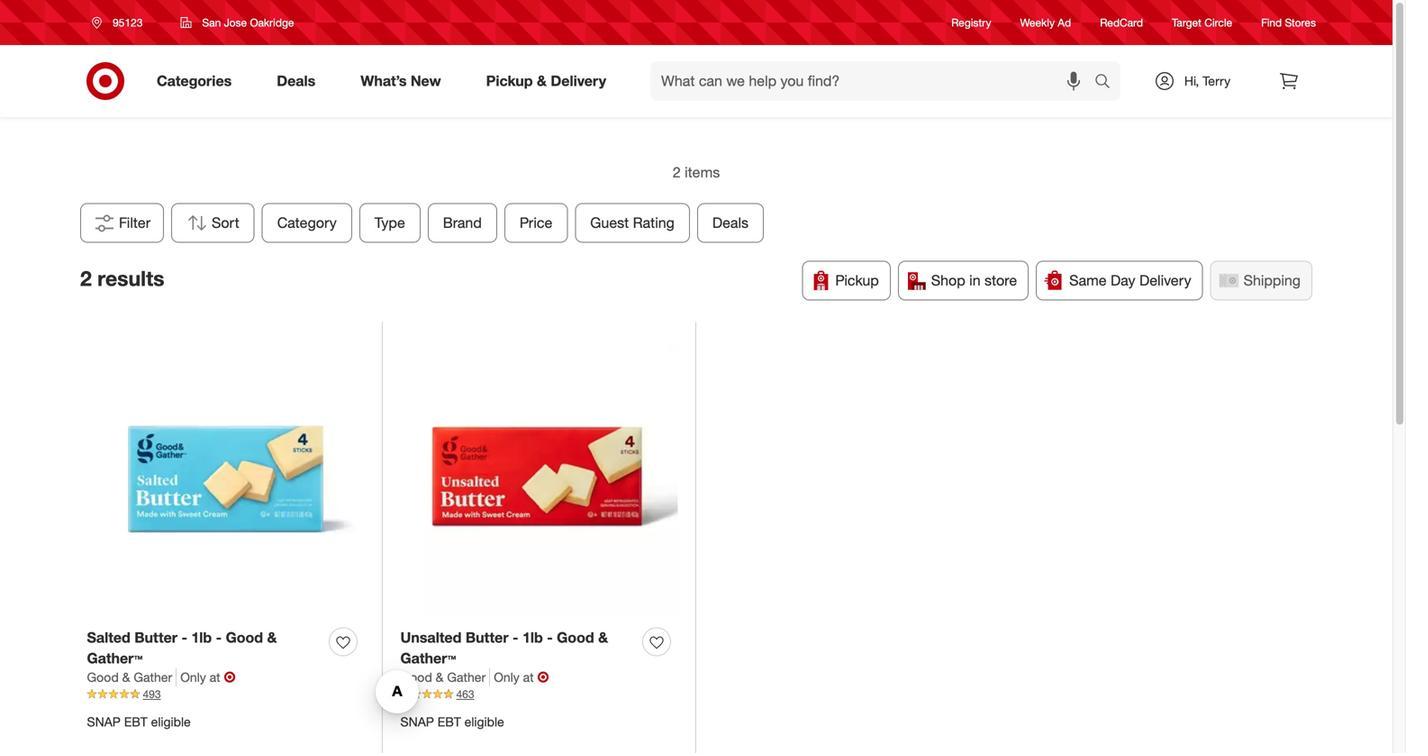 Task type: describe. For each thing, give the bounding box(es) containing it.
rating
[[633, 214, 675, 232]]

2 results
[[80, 266, 164, 291]]

deals button
[[697, 203, 764, 243]]

ebt for unsalted butter - 1lb - good & gather™
[[438, 714, 461, 730]]

target circle link
[[1172, 15, 1233, 30]]

what's
[[361, 72, 407, 90]]

same
[[1070, 272, 1107, 289]]

find stores link
[[1261, 15, 1316, 30]]

jose
[[224, 16, 247, 29]]

2 - from the left
[[216, 629, 222, 646]]

filter button
[[80, 203, 164, 243]]

registry
[[952, 16, 992, 29]]

4 - from the left
[[547, 629, 553, 646]]

san jose oakridge
[[202, 16, 294, 29]]

& inside salted butter - 1lb - good & gather™
[[267, 629, 277, 646]]

type
[[375, 214, 405, 232]]

find stores
[[1261, 16, 1316, 29]]

guest rating
[[591, 214, 675, 232]]

sort button
[[171, 203, 255, 243]]

circle
[[1205, 16, 1233, 29]]

salted butter - 1lb - good & gather™ link
[[87, 628, 322, 669]]

salted
[[87, 629, 130, 646]]

weekly
[[1020, 16, 1055, 29]]

redcard link
[[1100, 15, 1143, 30]]

463
[[456, 688, 474, 701]]

brand
[[443, 214, 482, 232]]

1lb for unsalted
[[523, 629, 543, 646]]

terry
[[1203, 73, 1231, 89]]

target
[[1172, 16, 1202, 29]]

snap for salted butter - 1lb - good & gather™
[[87, 714, 121, 730]]

pickup for pickup & delivery
[[486, 72, 533, 90]]

items
[[685, 164, 720, 181]]

san jose oakridge button
[[169, 6, 306, 39]]

at for unsalted butter - 1lb - good & gather™
[[523, 670, 534, 685]]

eligible for salted
[[151, 714, 191, 730]]

search button
[[1087, 61, 1130, 105]]

store
[[985, 272, 1017, 289]]

snap ebt eligible for salted butter - 1lb - good & gather™
[[87, 714, 191, 730]]

in
[[970, 272, 981, 289]]

pickup button
[[802, 261, 891, 300]]

weekly ad link
[[1020, 15, 1071, 30]]

category
[[277, 214, 337, 232]]

brand button
[[428, 203, 497, 243]]

gather for salted
[[134, 670, 172, 685]]

good & gather only at ¬ for unsalted
[[400, 669, 549, 686]]

categories
[[157, 72, 232, 90]]

2 for 2 items
[[673, 164, 681, 181]]

deals for deals button
[[713, 214, 749, 232]]

gather™ for unsalted
[[400, 649, 456, 667]]

hi, terry
[[1185, 73, 1231, 89]]

good inside the unsalted butter - 1lb - good & gather™
[[557, 629, 594, 646]]

& inside the unsalted butter - 1lb - good & gather™
[[598, 629, 608, 646]]



Task type: vqa. For each thing, say whether or not it's contained in the screenshot.
SNAP associated with Salted Butter - 1lb - Good & Gather™
yes



Task type: locate. For each thing, give the bounding box(es) containing it.
snap
[[87, 714, 121, 730], [400, 714, 434, 730]]

gather for unsalted
[[447, 670, 486, 685]]

0 vertical spatial pickup
[[486, 72, 533, 90]]

good
[[226, 629, 263, 646], [557, 629, 594, 646], [87, 670, 119, 685], [400, 670, 432, 685]]

pickup inside pickup & delivery link
[[486, 72, 533, 90]]

at up the 493 link on the left
[[210, 670, 220, 685]]

1lb up the 493 link on the left
[[191, 629, 212, 646]]

pickup
[[486, 72, 533, 90], [836, 272, 879, 289]]

at
[[210, 670, 220, 685], [523, 670, 534, 685]]

gather™ inside salted butter - 1lb - good & gather™
[[87, 649, 143, 667]]

deals inside deals button
[[713, 214, 749, 232]]

1 horizontal spatial good & gather link
[[400, 669, 490, 687]]

1 gather™ from the left
[[87, 649, 143, 667]]

ebt down 493
[[124, 714, 148, 730]]

good & gather link
[[87, 669, 177, 687], [400, 669, 490, 687]]

0 horizontal spatial ¬
[[224, 669, 236, 686]]

What can we help you find? suggestions appear below search field
[[651, 61, 1099, 101]]

at up 463 link
[[523, 670, 534, 685]]

delivery inside button
[[1140, 272, 1192, 289]]

1 eligible from the left
[[151, 714, 191, 730]]

price button
[[504, 203, 568, 243]]

weekly ad
[[1020, 16, 1071, 29]]

deals
[[277, 72, 316, 90], [713, 214, 749, 232]]

search
[[1087, 74, 1130, 92]]

shop in store button
[[898, 261, 1029, 300]]

2 snap from the left
[[400, 714, 434, 730]]

oakridge
[[250, 16, 294, 29]]

deals for deals link
[[277, 72, 316, 90]]

shipping
[[1244, 272, 1301, 289]]

snap ebt eligible down 493
[[87, 714, 191, 730]]

-
[[181, 629, 187, 646], [216, 629, 222, 646], [513, 629, 519, 646], [547, 629, 553, 646]]

deals inside deals link
[[277, 72, 316, 90]]

0 horizontal spatial delivery
[[551, 72, 606, 90]]

463 link
[[400, 687, 678, 703]]

only
[[180, 670, 206, 685], [494, 670, 520, 685]]

gather up '463'
[[447, 670, 486, 685]]

2 at from the left
[[523, 670, 534, 685]]

1 - from the left
[[181, 629, 187, 646]]

0 horizontal spatial only
[[180, 670, 206, 685]]

gather
[[134, 670, 172, 685], [447, 670, 486, 685]]

good & gather only at ¬ up 493
[[87, 669, 236, 686]]

1lb inside salted butter - 1lb - good & gather™
[[191, 629, 212, 646]]

2 eligible from the left
[[465, 714, 504, 730]]

good & gather only at ¬ up '463'
[[400, 669, 549, 686]]

redcard
[[1100, 16, 1143, 29]]

unsalted butter - 1lb - good & gather™ link
[[400, 628, 636, 669]]

1 vertical spatial 2
[[80, 266, 92, 291]]

butter
[[134, 629, 177, 646], [466, 629, 509, 646]]

stores
[[1285, 16, 1316, 29]]

2 good & gather only at ¬ from the left
[[400, 669, 549, 686]]

2 for 2 results
[[80, 266, 92, 291]]

new
[[411, 72, 441, 90]]

butter for unsalted
[[466, 629, 509, 646]]

2 left results
[[80, 266, 92, 291]]

1 at from the left
[[210, 670, 220, 685]]

gather up 493
[[134, 670, 172, 685]]

butter inside the unsalted butter - 1lb - good & gather™
[[466, 629, 509, 646]]

what's new
[[361, 72, 441, 90]]

good & gather link up '463'
[[400, 669, 490, 687]]

2 items
[[673, 164, 720, 181]]

1lb for salted
[[191, 629, 212, 646]]

1lb inside the unsalted butter - 1lb - good & gather™
[[523, 629, 543, 646]]

0 vertical spatial delivery
[[551, 72, 606, 90]]

0 horizontal spatial at
[[210, 670, 220, 685]]

good up 463 link
[[557, 629, 594, 646]]

good & gather only at ¬ for salted
[[87, 669, 236, 686]]

2 only from the left
[[494, 670, 520, 685]]

only down salted butter - 1lb - good & gather™ link
[[180, 670, 206, 685]]

price
[[520, 214, 553, 232]]

good & gather link up 493
[[87, 669, 177, 687]]

what's new link
[[345, 61, 464, 101]]

deals down the oakridge
[[277, 72, 316, 90]]

unsalted butter - 1lb - good & gather™
[[400, 629, 608, 667]]

ad
[[1058, 16, 1071, 29]]

0 horizontal spatial good & gather link
[[87, 669, 177, 687]]

1 horizontal spatial only
[[494, 670, 520, 685]]

good inside salted butter - 1lb - good & gather™
[[226, 629, 263, 646]]

493 link
[[87, 687, 364, 703]]

gather™ down unsalted at the left bottom of the page
[[400, 649, 456, 667]]

eligible down '463'
[[465, 714, 504, 730]]

1 good & gather only at ¬ from the left
[[87, 669, 236, 686]]

ebt for salted butter - 1lb - good & gather™
[[124, 714, 148, 730]]

¬ up 463 link
[[537, 669, 549, 686]]

eligible
[[151, 714, 191, 730], [465, 714, 504, 730]]

unsalted
[[400, 629, 462, 646]]

at for salted butter - 1lb - good & gather™
[[210, 670, 220, 685]]

target circle
[[1172, 16, 1233, 29]]

493
[[143, 688, 161, 701]]

gather™ inside the unsalted butter - 1lb - good & gather™
[[400, 649, 456, 667]]

0 horizontal spatial 1lb
[[191, 629, 212, 646]]

1 horizontal spatial 1lb
[[523, 629, 543, 646]]

butter for salted
[[134, 629, 177, 646]]

1 snap ebt eligible from the left
[[87, 714, 191, 730]]

0 horizontal spatial 2
[[80, 266, 92, 291]]

pickup inside pickup button
[[836, 272, 879, 289]]

2 snap ebt eligible from the left
[[400, 714, 504, 730]]

2 good & gather link from the left
[[400, 669, 490, 687]]

snap down unsalted at the left bottom of the page
[[400, 714, 434, 730]]

day
[[1111, 272, 1136, 289]]

1 horizontal spatial 2
[[673, 164, 681, 181]]

guest rating button
[[575, 203, 690, 243]]

gather™ down the "salted"
[[87, 649, 143, 667]]

0 vertical spatial deals
[[277, 72, 316, 90]]

san
[[202, 16, 221, 29]]

pickup for pickup
[[836, 272, 879, 289]]

results
[[97, 266, 164, 291]]

1 gather from the left
[[134, 670, 172, 685]]

only down the unsalted butter - 1lb - good & gather™
[[494, 670, 520, 685]]

shipping button
[[1211, 261, 1313, 300]]

pickup & delivery
[[486, 72, 606, 90]]

0 horizontal spatial good & gather only at ¬
[[87, 669, 236, 686]]

1 vertical spatial pickup
[[836, 272, 879, 289]]

1 1lb from the left
[[191, 629, 212, 646]]

1 only from the left
[[180, 670, 206, 685]]

1 vertical spatial deals
[[713, 214, 749, 232]]

¬ up the 493 link on the left
[[224, 669, 236, 686]]

only for salted
[[180, 670, 206, 685]]

2 ebt from the left
[[438, 714, 461, 730]]

0 horizontal spatial gather
[[134, 670, 172, 685]]

good & gather only at ¬
[[87, 669, 236, 686], [400, 669, 549, 686]]

2 gather™ from the left
[[400, 649, 456, 667]]

good up the 493 link on the left
[[226, 629, 263, 646]]

find
[[1261, 16, 1282, 29]]

0 horizontal spatial ebt
[[124, 714, 148, 730]]

1lb up 463 link
[[523, 629, 543, 646]]

3 - from the left
[[513, 629, 519, 646]]

snap down the "salted"
[[87, 714, 121, 730]]

2 gather from the left
[[447, 670, 486, 685]]

1 horizontal spatial snap
[[400, 714, 434, 730]]

categories link
[[141, 61, 254, 101]]

2 ¬ from the left
[[537, 669, 549, 686]]

gather™
[[87, 649, 143, 667], [400, 649, 456, 667]]

1 horizontal spatial gather™
[[400, 649, 456, 667]]

only for unsalted
[[494, 670, 520, 685]]

1 snap from the left
[[87, 714, 121, 730]]

1 horizontal spatial pickup
[[836, 272, 879, 289]]

salted butter - 1lb - good & gather™
[[87, 629, 277, 667]]

gather™ for salted
[[87, 649, 143, 667]]

&
[[537, 72, 547, 90], [267, 629, 277, 646], [598, 629, 608, 646], [122, 670, 130, 685], [436, 670, 444, 685]]

eligible down 493
[[151, 714, 191, 730]]

1 ¬ from the left
[[224, 669, 236, 686]]

shop in store
[[931, 272, 1017, 289]]

unsalted butter - 1lb - good & gather™ image
[[400, 340, 678, 617], [400, 340, 678, 617]]

sort
[[212, 214, 240, 232]]

1 horizontal spatial ¬
[[537, 669, 549, 686]]

1 horizontal spatial deals
[[713, 214, 749, 232]]

same day delivery button
[[1036, 261, 1203, 300]]

0 horizontal spatial snap ebt eligible
[[87, 714, 191, 730]]

1 horizontal spatial at
[[523, 670, 534, 685]]

2 left items at the top
[[673, 164, 681, 181]]

2
[[673, 164, 681, 181], [80, 266, 92, 291]]

1 butter from the left
[[134, 629, 177, 646]]

1 horizontal spatial gather
[[447, 670, 486, 685]]

pickup & delivery link
[[471, 61, 629, 101]]

1 horizontal spatial ebt
[[438, 714, 461, 730]]

0 vertical spatial 2
[[673, 164, 681, 181]]

1 horizontal spatial delivery
[[1140, 272, 1192, 289]]

0 horizontal spatial snap
[[87, 714, 121, 730]]

¬
[[224, 669, 236, 686], [537, 669, 549, 686]]

butter right unsalted at the left bottom of the page
[[466, 629, 509, 646]]

same day delivery
[[1070, 272, 1192, 289]]

butter right the "salted"
[[134, 629, 177, 646]]

ebt
[[124, 714, 148, 730], [438, 714, 461, 730]]

1 horizontal spatial good & gather only at ¬
[[400, 669, 549, 686]]

1 horizontal spatial eligible
[[465, 714, 504, 730]]

0 horizontal spatial eligible
[[151, 714, 191, 730]]

snap ebt eligible for unsalted butter - 1lb - good & gather™
[[400, 714, 504, 730]]

good & gather link for salted
[[87, 669, 177, 687]]

1 ebt from the left
[[124, 714, 148, 730]]

delivery
[[551, 72, 606, 90], [1140, 272, 1192, 289]]

0 horizontal spatial pickup
[[486, 72, 533, 90]]

registry link
[[952, 15, 992, 30]]

0 horizontal spatial butter
[[134, 629, 177, 646]]

0 horizontal spatial deals
[[277, 72, 316, 90]]

good down unsalted at the left bottom of the page
[[400, 670, 432, 685]]

filter
[[119, 214, 151, 232]]

guest
[[591, 214, 629, 232]]

delivery for same day delivery
[[1140, 272, 1192, 289]]

1 horizontal spatial snap ebt eligible
[[400, 714, 504, 730]]

deals link
[[261, 61, 338, 101]]

1lb
[[191, 629, 212, 646], [523, 629, 543, 646]]

delivery for pickup & delivery
[[551, 72, 606, 90]]

1 good & gather link from the left
[[87, 669, 177, 687]]

ebt down '463'
[[438, 714, 461, 730]]

snap for unsalted butter - 1lb - good & gather™
[[400, 714, 434, 730]]

snap ebt eligible
[[87, 714, 191, 730], [400, 714, 504, 730]]

snap ebt eligible down '463'
[[400, 714, 504, 730]]

good down the "salted"
[[87, 670, 119, 685]]

eligible for unsalted
[[465, 714, 504, 730]]

1 horizontal spatial butter
[[466, 629, 509, 646]]

95123
[[113, 16, 143, 29]]

category button
[[262, 203, 352, 243]]

type button
[[359, 203, 421, 243]]

0 horizontal spatial gather™
[[87, 649, 143, 667]]

shop
[[931, 272, 966, 289]]

good & gather link for unsalted
[[400, 669, 490, 687]]

2 butter from the left
[[466, 629, 509, 646]]

butter inside salted butter - 1lb - good & gather™
[[134, 629, 177, 646]]

¬ for unsalted butter - 1lb - good & gather™
[[537, 669, 549, 686]]

1 vertical spatial delivery
[[1140, 272, 1192, 289]]

salted butter - 1lb - good & gather™ image
[[87, 340, 364, 617], [87, 340, 364, 617]]

2 1lb from the left
[[523, 629, 543, 646]]

95123 button
[[80, 6, 162, 39]]

deals down items at the top
[[713, 214, 749, 232]]

¬ for salted butter - 1lb - good & gather™
[[224, 669, 236, 686]]

hi,
[[1185, 73, 1199, 89]]



